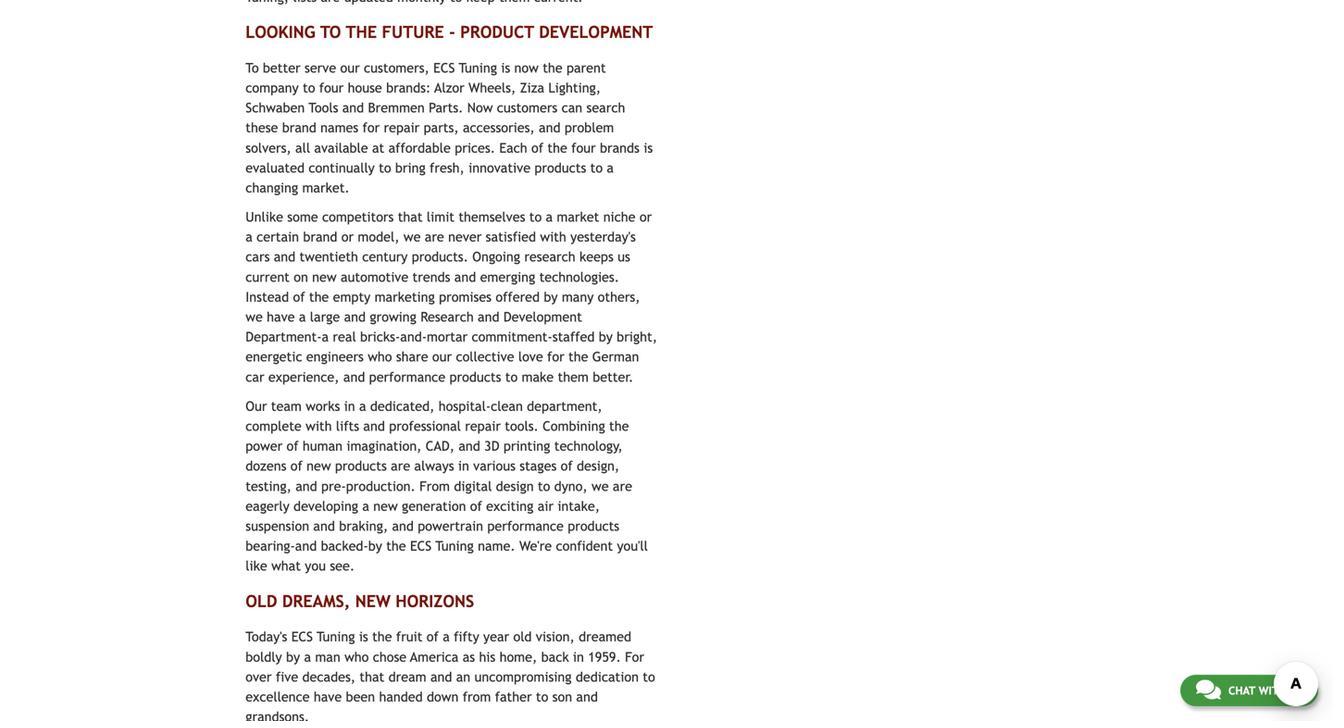 Task type: vqa. For each thing, say whether or not it's contained in the screenshot.
Accessories
no



Task type: describe. For each thing, give the bounding box(es) containing it.
love
[[518, 349, 543, 364]]

back
[[541, 649, 569, 665]]

0 horizontal spatial four
[[319, 80, 344, 95]]

brand inside to better serve our customers, ecs tuning is now the parent company to four house       brands: alzor wheels, ziza lighting, schwaben tools and bremmen parts. now customers       can search these brand names for repair parts, accessories, and problem solvers, all       available at affordable prices. each of the four brands is evaluated continually to       bring fresh, innovative products to a changing market.
[[282, 120, 316, 135]]

make
[[522, 369, 554, 384]]

market
[[557, 209, 599, 225]]

of down digital
[[470, 498, 482, 514]]

eagerly
[[246, 498, 290, 514]]

products up production.
[[335, 458, 387, 474]]

for
[[625, 649, 644, 665]]

down
[[427, 689, 459, 705]]

2 horizontal spatial is
[[644, 140, 653, 155]]

a inside to better serve our customers, ecs tuning is now the parent company to four house       brands: alzor wheels, ziza lighting, schwaben tools and bremmen parts. now customers       can search these brand names for repair parts, accessories, and problem solvers, all       available at affordable prices. each of the four brands is evaluated continually to       bring fresh, innovative products to a changing market.
[[607, 160, 614, 175]]

keeps
[[579, 249, 614, 265]]

by inside our team works in a dedicated, hospital-clean department, complete with lifts and       professional repair tools. combining the power of human imagination, cad, and 3d printing       technology, dozens of new products are always in various stages of design, testing, and       pre-production.  from digital design to dyno, we are eagerly developing a new generation       of exciting air intake, suspension and braking, and powertrain performance products bearing-and backed-by the ecs tuning name. we're confident you'll like what you see.
[[368, 538, 382, 554]]

brand inside unlike some competitors that limit themselves to a market niche or a certain brand or       model, we are never satisfied with yesterday's cars and twentieth century products.       ongoing research keeps us current on new automotive trends and emerging technologies. instead of the empty marketing promises offered by many others, we have a large and growing       research and development department-a real bricks-and-mortar commitment-staffed by bright, energetic engineers who share our collective love for the german car experience, and       performance products to make them better.
[[303, 229, 337, 245]]

current
[[246, 269, 290, 285]]

now
[[467, 100, 493, 115]]

testing,
[[246, 478, 291, 494]]

human
[[303, 438, 343, 454]]

old
[[246, 592, 277, 611]]

all
[[295, 140, 310, 155]]

tuning inside today's ecs tuning is the fruit of a fifty year old vision, dreamed boldly by a man who       chose america as his home, back in 1959. for over five decades, that dream and an       uncompromising dedication to excellence have been handed down from father to son       and grandsons.
[[317, 629, 355, 645]]

and down the certain
[[274, 249, 296, 265]]

and down generation
[[392, 518, 414, 534]]

chat with us
[[1228, 684, 1303, 697]]

niche
[[603, 209, 636, 225]]

the up large
[[309, 289, 329, 305]]

lighting,
[[548, 80, 601, 95]]

large
[[310, 309, 340, 324]]

market.
[[302, 180, 350, 195]]

3d
[[484, 438, 500, 454]]

bring
[[395, 160, 426, 175]]

0 horizontal spatial in
[[344, 398, 355, 414]]

german
[[592, 349, 639, 364]]

parts.
[[429, 100, 463, 115]]

automotive
[[341, 269, 408, 285]]

and left 3d
[[459, 438, 480, 454]]

who inside unlike some competitors that limit themselves to a market niche or a certain brand or       model, we are never satisfied with yesterday's cars and twentieth century products.       ongoing research keeps us current on new automotive trends and emerging technologies. instead of the empty marketing promises offered by many others, we have a large and growing       research and development department-a real bricks-and-mortar commitment-staffed by bright, energetic engineers who share our collective love for the german car experience, and       performance products to make them better.
[[368, 349, 392, 364]]

and down the engineers
[[343, 369, 365, 384]]

to
[[246, 60, 259, 75]]

and right "son"
[[576, 689, 598, 705]]

by inside today's ecs tuning is the fruit of a fifty year old vision, dreamed boldly by a man who       chose america as his home, back in 1959. for over five decades, that dream and an       uncompromising dedication to excellence have been handed down from father to son       and grandsons.
[[286, 649, 300, 665]]

his
[[479, 649, 496, 665]]

ecs inside today's ecs tuning is the fruit of a fifty year old vision, dreamed boldly by a man who       chose america as his home, back in 1959. for over five decades, that dream and an       uncompromising dedication to excellence have been handed down from father to son       and grandsons.
[[291, 629, 313, 645]]

the down braking,
[[386, 538, 406, 554]]

chat
[[1228, 684, 1255, 697]]

see.
[[330, 558, 355, 574]]

ecs inside our team works in a dedicated, hospital-clean department, complete with lifts and       professional repair tools. combining the power of human imagination, cad, and 3d printing       technology, dozens of new products are always in various stages of design, testing, and       pre-production.  from digital design to dyno, we are eagerly developing a new generation       of exciting air intake, suspension and braking, and powertrain performance products bearing-and backed-by the ecs tuning name. we're confident you'll like what you see.
[[410, 538, 432, 554]]

innovative
[[469, 160, 531, 175]]

suspension
[[246, 518, 309, 534]]

search
[[586, 100, 625, 115]]

products inside to better serve our customers, ecs tuning is now the parent company to four house       brands: alzor wheels, ziza lighting, schwaben tools and bremmen parts. now customers       can search these brand names for repair parts, accessories, and problem solvers, all       available at affordable prices. each of the four brands is evaluated continually to       bring fresh, innovative products to a changing market.
[[535, 160, 586, 175]]

team
[[271, 398, 302, 414]]

hospital-
[[439, 398, 491, 414]]

comments image
[[1196, 679, 1221, 701]]

america
[[410, 649, 459, 665]]

what
[[271, 558, 301, 574]]

changing
[[246, 180, 298, 195]]

father
[[495, 689, 532, 705]]

over
[[246, 669, 272, 685]]

printing
[[504, 438, 550, 454]]

a up cars
[[246, 229, 253, 245]]

serve
[[305, 60, 336, 75]]

from
[[420, 478, 450, 494]]

we inside our team works in a dedicated, hospital-clean department, complete with lifts and       professional repair tools. combining the power of human imagination, cad, and 3d printing       technology, dozens of new products are always in various stages of design, testing, and       pre-production.  from digital design to dyno, we are eagerly developing a new generation       of exciting air intake, suspension and braking, and powertrain performance products bearing-and backed-by the ecs tuning name. we're confident you'll like what you see.
[[592, 478, 609, 494]]

technologies.
[[539, 269, 619, 285]]

of inside unlike some competitors that limit themselves to a market niche or a certain brand or       model, we are never satisfied with yesterday's cars and twentieth century products.       ongoing research keeps us current on new automotive trends and emerging technologies. instead of the empty marketing promises offered by many others, we have a large and growing       research and development department-a real bricks-and-mortar commitment-staffed by bright, energetic engineers who share our collective love for the german car experience, and       performance products to make them better.
[[293, 289, 305, 305]]

of down complete
[[287, 438, 299, 454]]

five
[[276, 669, 298, 685]]

name.
[[478, 538, 515, 554]]

and down empty
[[344, 309, 366, 324]]

of up dyno,
[[561, 458, 573, 474]]

competitors
[[322, 209, 394, 225]]

as
[[463, 649, 475, 665]]

and up promises
[[454, 269, 476, 285]]

commitment-
[[472, 329, 552, 344]]

repair inside to better serve our customers, ecs tuning is now the parent company to four house       brands: alzor wheels, ziza lighting, schwaben tools and bremmen parts. now customers       can search these brand names for repair parts, accessories, and problem solvers, all       available at affordable prices. each of the four brands is evaluated continually to       bring fresh, innovative products to a changing market.
[[384, 120, 420, 135]]

fresh,
[[430, 160, 465, 175]]

with inside our team works in a dedicated, hospital-clean department, complete with lifts and       professional repair tools. combining the power of human imagination, cad, and 3d printing       technology, dozens of new products are always in various stages of design, testing, and       pre-production.  from digital design to dyno, we are eagerly developing a new generation       of exciting air intake, suspension and braking, and powertrain performance products bearing-and backed-by the ecs tuning name. we're confident you'll like what you see.
[[306, 418, 332, 434]]

twentieth
[[300, 249, 358, 265]]

to left "son"
[[536, 689, 548, 705]]

are inside unlike some competitors that limit themselves to a market niche or a certain brand or       model, we are never satisfied with yesterday's cars and twentieth century products.       ongoing research keeps us current on new automotive trends and emerging technologies. instead of the empty marketing promises offered by many others, we have a large and growing       research and development department-a real bricks-and-mortar commitment-staffed by bright, energetic engineers who share our collective love for the german car experience, and       performance products to make them better.
[[425, 229, 444, 245]]

ecs inside to better serve our customers, ecs tuning is now the parent company to four house       brands: alzor wheels, ziza lighting, schwaben tools and bremmen parts. now customers       can search these brand names for repair parts, accessories, and problem solvers, all       available at affordable prices. each of the four brands is evaluated continually to       bring fresh, innovative products to a changing market.
[[433, 60, 455, 75]]

developing
[[294, 498, 358, 514]]

exciting
[[486, 498, 534, 514]]

research
[[420, 309, 474, 324]]

braking,
[[339, 518, 388, 534]]

to down brands
[[590, 160, 603, 175]]

bremmen
[[368, 100, 425, 115]]

0 horizontal spatial are
[[391, 458, 410, 474]]

been
[[346, 689, 375, 705]]

future
[[382, 22, 444, 42]]

our inside to better serve our customers, ecs tuning is now the parent company to four house       brands: alzor wheels, ziza lighting, schwaben tools and bremmen parts. now customers       can search these brand names for repair parts, accessories, and problem solvers, all       available at affordable prices. each of the four brands is evaluated continually to       bring fresh, innovative products to a changing market.
[[340, 60, 360, 75]]

1 horizontal spatial we
[[403, 229, 421, 245]]

products.
[[412, 249, 468, 265]]

cars
[[246, 249, 270, 265]]

a left market
[[546, 209, 553, 225]]

product
[[460, 22, 534, 42]]

looking to the future - product development
[[246, 22, 653, 42]]

products up confident
[[568, 518, 619, 534]]

excellence
[[246, 689, 310, 705]]

us
[[618, 249, 630, 265]]

these
[[246, 120, 278, 135]]

schwaben
[[246, 100, 305, 115]]

problem
[[565, 120, 614, 135]]

accessories,
[[463, 120, 535, 135]]

dedication
[[576, 669, 639, 685]]

our team works in a dedicated, hospital-clean department, complete with lifts and       professional repair tools. combining the power of human imagination, cad, and 3d printing       technology, dozens of new products are always in various stages of design, testing, and       pre-production.  from digital design to dyno, we are eagerly developing a new generation       of exciting air intake, suspension and braking, and powertrain performance products bearing-and backed-by the ecs tuning name. we're confident you'll like what you see.
[[246, 398, 648, 574]]

man
[[315, 649, 340, 665]]

0 vertical spatial or
[[640, 209, 652, 225]]

growing
[[370, 309, 416, 324]]

imagination,
[[347, 438, 422, 454]]

that inside unlike some competitors that limit themselves to a market niche or a certain brand or       model, we are never satisfied with yesterday's cars and twentieth century products.       ongoing research keeps us current on new automotive trends and emerging technologies. instead of the empty marketing promises offered by many others, we have a large and growing       research and development department-a real bricks-and-mortar commitment-staffed by bright, energetic engineers who share our collective love for the german car experience, and       performance products to make them better.
[[398, 209, 423, 225]]

yesterday's
[[570, 229, 636, 245]]

can
[[562, 100, 582, 115]]

of inside to better serve our customers, ecs tuning is now the parent company to four house       brands: alzor wheels, ziza lighting, schwaben tools and bremmen parts. now customers       can search these brand names for repair parts, accessories, and problem solvers, all       available at affordable prices. each of the four brands is evaluated continually to       bring fresh, innovative products to a changing market.
[[531, 140, 543, 155]]

to up satisfied
[[529, 209, 542, 225]]

to left make
[[505, 369, 518, 384]]

in inside today's ecs tuning is the fruit of a fifty year old vision, dreamed boldly by a man who       chose america as his home, back in 1959. for over five decades, that dream and an       uncompromising dedication to excellence have been handed down from father to son       and grandsons.
[[573, 649, 584, 665]]

the down the 'staffed'
[[568, 349, 588, 364]]

vision,
[[536, 629, 575, 645]]

uncompromising
[[474, 669, 572, 685]]

performance inside unlike some competitors that limit themselves to a market niche or a certain brand or       model, we are never satisfied with yesterday's cars and twentieth century products.       ongoing research keeps us current on new automotive trends and emerging technologies. instead of the empty marketing promises offered by many others, we have a large and growing       research and development department-a real bricks-and-mortar commitment-staffed by bright, energetic engineers who share our collective love for the german car experience, and       performance products to make them better.
[[369, 369, 445, 384]]

who inside today's ecs tuning is the fruit of a fifty year old vision, dreamed boldly by a man who       chose america as his home, back in 1959. for over five decades, that dream and an       uncompromising dedication to excellence have been handed down from father to son       and grandsons.
[[344, 649, 369, 665]]

to down the for
[[643, 669, 655, 685]]

for inside unlike some competitors that limit themselves to a market niche or a certain brand or       model, we are never satisfied with yesterday's cars and twentieth century products.       ongoing research keeps us current on new automotive trends and emerging technologies. instead of the empty marketing promises offered by many others, we have a large and growing       research and development department-a real bricks-and-mortar commitment-staffed by bright, energetic engineers who share our collective love for the german car experience, and       performance products to make them better.
[[547, 349, 564, 364]]

them
[[558, 369, 589, 384]]

evaluated
[[246, 160, 305, 175]]

and down customers
[[539, 120, 561, 135]]

share
[[396, 349, 428, 364]]

products inside unlike some competitors that limit themselves to a market niche or a certain brand or       model, we are never satisfied with yesterday's cars and twentieth century products.       ongoing research keeps us current on new automotive trends and emerging technologies. instead of the empty marketing promises offered by many others, we have a large and growing       research and development department-a real bricks-and-mortar commitment-staffed by bright, energetic engineers who share our collective love for the german car experience, and       performance products to make them better.
[[449, 369, 501, 384]]

and up down
[[430, 669, 452, 685]]

0 vertical spatial development
[[539, 22, 653, 42]]

confident
[[556, 538, 613, 554]]

performance inside our team works in a dedicated, hospital-clean department, complete with lifts and       professional repair tools. combining the power of human imagination, cad, and 3d printing       technology, dozens of new products are always in various stages of design, testing, and       pre-production.  from digital design to dyno, we are eagerly developing a new generation       of exciting air intake, suspension and braking, and powertrain performance products bearing-and backed-by the ecs tuning name. we're confident you'll like what you see.
[[487, 518, 564, 534]]

today's ecs tuning is the fruit of a fifty year old vision, dreamed boldly by a man who       chose america as his home, back in 1959. for over five decades, that dream and an       uncompromising dedication to excellence have been handed down from father to son       and grandsons.
[[246, 629, 655, 721]]

bearing-
[[246, 538, 295, 554]]

1 vertical spatial new
[[307, 458, 331, 474]]

development inside unlike some competitors that limit themselves to a market niche or a certain brand or       model, we are never satisfied with yesterday's cars and twentieth century products.       ongoing research keeps us current on new automotive trends and emerging technologies. instead of the empty marketing promises offered by many others, we have a large and growing       research and development department-a real bricks-and-mortar commitment-staffed by bright, energetic engineers who share our collective love for the german car experience, and       performance products to make them better.
[[503, 309, 582, 324]]

to down at
[[379, 160, 391, 175]]

the inside today's ecs tuning is the fruit of a fifty year old vision, dreamed boldly by a man who       chose america as his home, back in 1959. for over five decades, that dream and an       uncompromising dedication to excellence have been handed down from father to son       and grandsons.
[[372, 629, 392, 645]]



Task type: locate. For each thing, give the bounding box(es) containing it.
century
[[362, 249, 408, 265]]

department,
[[527, 398, 602, 414]]

1 horizontal spatial repair
[[465, 418, 501, 434]]

is right brands
[[644, 140, 653, 155]]

a down brands
[[607, 160, 614, 175]]

2 vertical spatial tuning
[[317, 629, 355, 645]]

the
[[346, 22, 377, 42], [543, 60, 563, 75], [547, 140, 567, 155], [309, 289, 329, 305], [568, 349, 588, 364], [609, 418, 629, 434], [386, 538, 406, 554], [372, 629, 392, 645]]

our
[[246, 398, 267, 414]]

tuning inside our team works in a dedicated, hospital-clean department, complete with lifts and       professional repair tools. combining the power of human imagination, cad, and 3d printing       technology, dozens of new products are always in various stages of design, testing, and       pre-production.  from digital design to dyno, we are eagerly developing a new generation       of exciting air intake, suspension and braking, and powertrain performance products bearing-and backed-by the ecs tuning name. we're confident you'll like what you see.
[[436, 538, 474, 554]]

in right back
[[573, 649, 584, 665]]

continually
[[309, 160, 375, 175]]

0 vertical spatial in
[[344, 398, 355, 414]]

1 horizontal spatial ecs
[[410, 538, 432, 554]]

0 vertical spatial we
[[403, 229, 421, 245]]

clean
[[491, 398, 523, 414]]

2 horizontal spatial in
[[573, 649, 584, 665]]

dream
[[388, 669, 426, 685]]

0 vertical spatial are
[[425, 229, 444, 245]]

have inside unlike some competitors that limit themselves to a market niche or a certain brand or       model, we are never satisfied with yesterday's cars and twentieth century products.       ongoing research keeps us current on new automotive trends and emerging technologies. instead of the empty marketing promises offered by many others, we have a large and growing       research and development department-a real bricks-and-mortar commitment-staffed by bright, energetic engineers who share our collective love for the german car experience, and       performance products to make them better.
[[267, 309, 295, 324]]

1 vertical spatial performance
[[487, 518, 564, 534]]

power
[[246, 438, 283, 454]]

digital
[[454, 478, 492, 494]]

a left the real
[[322, 329, 329, 344]]

1 vertical spatial development
[[503, 309, 582, 324]]

design
[[496, 478, 534, 494]]

tuning
[[459, 60, 497, 75], [436, 538, 474, 554], [317, 629, 355, 645]]

to down serve
[[303, 80, 315, 95]]

better.
[[593, 369, 634, 384]]

that inside today's ecs tuning is the fruit of a fifty year old vision, dreamed boldly by a man who       chose america as his home, back in 1959. for over five decades, that dream and an       uncompromising dedication to excellence have been handed down from father to son       and grandsons.
[[360, 669, 384, 685]]

have
[[267, 309, 295, 324], [314, 689, 342, 705]]

performance up the we're
[[487, 518, 564, 534]]

solvers,
[[246, 140, 291, 155]]

year
[[483, 629, 509, 645]]

bricks-
[[360, 329, 400, 344]]

brand up twentieth
[[303, 229, 337, 245]]

0 vertical spatial performance
[[369, 369, 445, 384]]

0 vertical spatial have
[[267, 309, 295, 324]]

with inside unlike some competitors that limit themselves to a market niche or a certain brand or       model, we are never satisfied with yesterday's cars and twentieth century products.       ongoing research keeps us current on new automotive trends and emerging technologies. instead of the empty marketing promises offered by many others, we have a large and growing       research and development department-a real bricks-and-mortar commitment-staffed by bright, energetic engineers who share our collective love for the german car experience, and       performance products to make them better.
[[540, 229, 566, 245]]

and
[[342, 100, 364, 115], [539, 120, 561, 135], [274, 249, 296, 265], [454, 269, 476, 285], [344, 309, 366, 324], [478, 309, 499, 324], [343, 369, 365, 384], [363, 418, 385, 434], [459, 438, 480, 454], [296, 478, 317, 494], [313, 518, 335, 534], [392, 518, 414, 534], [295, 538, 317, 554], [430, 669, 452, 685], [576, 689, 598, 705]]

the right now
[[543, 60, 563, 75]]

0 horizontal spatial is
[[359, 629, 368, 645]]

who down the bricks-
[[368, 349, 392, 364]]

each
[[499, 140, 527, 155]]

new down twentieth
[[312, 269, 337, 285]]

at
[[372, 140, 384, 155]]

development up parent
[[539, 22, 653, 42]]

0 horizontal spatial performance
[[369, 369, 445, 384]]

four down problem
[[571, 140, 596, 155]]

the up chose
[[372, 629, 392, 645]]

by left many
[[544, 289, 558, 305]]

with left the us
[[1259, 684, 1286, 697]]

with up the human
[[306, 418, 332, 434]]

ecs right today's
[[291, 629, 313, 645]]

1 vertical spatial for
[[547, 349, 564, 364]]

design,
[[577, 458, 620, 474]]

a left large
[[299, 309, 306, 324]]

1 horizontal spatial performance
[[487, 518, 564, 534]]

1 horizontal spatial for
[[547, 349, 564, 364]]

dreams,
[[282, 592, 350, 611]]

0 horizontal spatial ecs
[[291, 629, 313, 645]]

2 vertical spatial we
[[592, 478, 609, 494]]

new down the human
[[307, 458, 331, 474]]

the down problem
[[547, 140, 567, 155]]

0 vertical spatial new
[[312, 269, 337, 285]]

our down 'mortar'
[[432, 349, 452, 364]]

2 vertical spatial with
[[1259, 684, 1286, 697]]

and down promises
[[478, 309, 499, 324]]

like
[[246, 558, 267, 574]]

intake,
[[558, 498, 600, 514]]

1 vertical spatial four
[[571, 140, 596, 155]]

ecs up alzor
[[433, 60, 455, 75]]

1 vertical spatial that
[[360, 669, 384, 685]]

stages
[[520, 458, 557, 474]]

and up you
[[295, 538, 317, 554]]

0 vertical spatial for
[[362, 120, 380, 135]]

0 horizontal spatial that
[[360, 669, 384, 685]]

for right "love"
[[547, 349, 564, 364]]

is left now
[[501, 60, 510, 75]]

0 horizontal spatial we
[[246, 309, 263, 324]]

collective
[[456, 349, 514, 364]]

1 vertical spatial brand
[[303, 229, 337, 245]]

parts,
[[424, 120, 459, 135]]

four up tools
[[319, 80, 344, 95]]

of right the dozens
[[290, 458, 303, 474]]

0 horizontal spatial have
[[267, 309, 295, 324]]

1 vertical spatial or
[[341, 229, 354, 245]]

dozens
[[246, 458, 286, 474]]

chat with us link
[[1180, 675, 1318, 706]]

1 horizontal spatial in
[[458, 458, 469, 474]]

many
[[562, 289, 594, 305]]

themselves
[[459, 209, 525, 225]]

0 horizontal spatial for
[[362, 120, 380, 135]]

limit
[[427, 209, 455, 225]]

by up five
[[286, 649, 300, 665]]

ecs down powertrain
[[410, 538, 432, 554]]

for inside to better serve our customers, ecs tuning is now the parent company to four house       brands: alzor wheels, ziza lighting, schwaben tools and bremmen parts. now customers       can search these brand names for repair parts, accessories, and problem solvers, all       available at affordable prices. each of the four brands is evaluated continually to       bring fresh, innovative products to a changing market.
[[362, 120, 380, 135]]

our up house in the top of the page
[[340, 60, 360, 75]]

available
[[314, 140, 368, 155]]

for
[[362, 120, 380, 135], [547, 349, 564, 364]]

our
[[340, 60, 360, 75], [432, 349, 452, 364]]

the up customers,
[[346, 22, 377, 42]]

and down developing
[[313, 518, 335, 534]]

to inside our team works in a dedicated, hospital-clean department, complete with lifts and       professional repair tools. combining the power of human imagination, cad, and 3d printing       technology, dozens of new products are always in various stages of design, testing, and       pre-production.  from digital design to dyno, we are eagerly developing a new generation       of exciting air intake, suspension and braking, and powertrain performance products bearing-and backed-by the ecs tuning name. we're confident you'll like what you see.
[[538, 478, 550, 494]]

new inside unlike some competitors that limit themselves to a market niche or a certain brand or       model, we are never satisfied with yesterday's cars and twentieth century products.       ongoing research keeps us current on new automotive trends and emerging technologies. instead of the empty marketing promises offered by many others, we have a large and growing       research and development department-a real bricks-and-mortar commitment-staffed by bright, energetic engineers who share our collective love for the german car experience, and       performance products to make them better.
[[312, 269, 337, 285]]

engineers
[[306, 349, 364, 364]]

1 horizontal spatial our
[[432, 349, 452, 364]]

repair down bremmen
[[384, 120, 420, 135]]

of inside today's ecs tuning is the fruit of a fifty year old vision, dreamed boldly by a man who       chose america as his home, back in 1959. for over five decades, that dream and an       uncompromising dedication to excellence have been handed down from father to son       and grandsons.
[[427, 629, 439, 645]]

decades,
[[302, 669, 356, 685]]

2 vertical spatial ecs
[[291, 629, 313, 645]]

2 horizontal spatial we
[[592, 478, 609, 494]]

0 vertical spatial brand
[[282, 120, 316, 135]]

never
[[448, 229, 482, 245]]

bright,
[[617, 329, 657, 344]]

1 vertical spatial have
[[314, 689, 342, 705]]

powertrain
[[418, 518, 483, 534]]

have up department- at left top
[[267, 309, 295, 324]]

tuning inside to better serve our customers, ecs tuning is now the parent company to four house       brands: alzor wheels, ziza lighting, schwaben tools and bremmen parts. now customers       can search these brand names for repair parts, accessories, and problem solvers, all       available at affordable prices. each of the four brands is evaluated continually to       bring fresh, innovative products to a changing market.
[[459, 60, 497, 75]]

customers
[[497, 100, 558, 115]]

and left pre-
[[296, 478, 317, 494]]

some
[[287, 209, 318, 225]]

0 vertical spatial who
[[368, 349, 392, 364]]

repair inside our team works in a dedicated, hospital-clean department, complete with lifts and       professional repair tools. combining the power of human imagination, cad, and 3d printing       technology, dozens of new products are always in various stages of design, testing, and       pre-production.  from digital design to dyno, we are eagerly developing a new generation       of exciting air intake, suspension and braking, and powertrain performance products bearing-and backed-by the ecs tuning name. we're confident you'll like what you see.
[[465, 418, 501, 434]]

have inside today's ecs tuning is the fruit of a fifty year old vision, dreamed boldly by a man who       chose america as his home, back in 1959. for over five decades, that dream and an       uncompromising dedication to excellence have been handed down from father to son       and grandsons.
[[314, 689, 342, 705]]

1 vertical spatial is
[[644, 140, 653, 155]]

old dreams, new horizons
[[246, 592, 474, 611]]

emerging
[[480, 269, 535, 285]]

products
[[535, 160, 586, 175], [449, 369, 501, 384], [335, 458, 387, 474], [568, 518, 619, 534]]

2 horizontal spatial with
[[1259, 684, 1286, 697]]

2 horizontal spatial are
[[613, 478, 632, 494]]

1 horizontal spatial four
[[571, 140, 596, 155]]

1 vertical spatial repair
[[465, 418, 501, 434]]

to up serve
[[320, 22, 341, 42]]

1 horizontal spatial or
[[640, 209, 652, 225]]

who right man
[[344, 649, 369, 665]]

looking
[[246, 22, 315, 42]]

that up "been"
[[360, 669, 384, 685]]

are down design,
[[613, 478, 632, 494]]

of up america
[[427, 629, 439, 645]]

complete
[[246, 418, 302, 434]]

is inside today's ecs tuning is the fruit of a fifty year old vision, dreamed boldly by a man who       chose america as his home, back in 1959. for over five decades, that dream and an       uncompromising dedication to excellence have been handed down from father to son       and grandsons.
[[359, 629, 368, 645]]

and down house in the top of the page
[[342, 100, 364, 115]]

1 vertical spatial ecs
[[410, 538, 432, 554]]

in up digital
[[458, 458, 469, 474]]

1959.
[[588, 649, 621, 665]]

brand up "all" at top
[[282, 120, 316, 135]]

better
[[263, 60, 301, 75]]

1 horizontal spatial are
[[425, 229, 444, 245]]

2 vertical spatial is
[[359, 629, 368, 645]]

2 vertical spatial in
[[573, 649, 584, 665]]

0 vertical spatial our
[[340, 60, 360, 75]]

of right each
[[531, 140, 543, 155]]

tuning up man
[[317, 629, 355, 645]]

0 vertical spatial with
[[540, 229, 566, 245]]

0 vertical spatial ecs
[[433, 60, 455, 75]]

0 vertical spatial tuning
[[459, 60, 497, 75]]

1 vertical spatial in
[[458, 458, 469, 474]]

a left 'fifty'
[[443, 629, 450, 645]]

tuning up the wheels,
[[459, 60, 497, 75]]

of
[[531, 140, 543, 155], [293, 289, 305, 305], [287, 438, 299, 454], [290, 458, 303, 474], [561, 458, 573, 474], [470, 498, 482, 514], [427, 629, 439, 645]]

1 horizontal spatial with
[[540, 229, 566, 245]]

home,
[[500, 649, 537, 665]]

the up technology,
[[609, 418, 629, 434]]

0 vertical spatial that
[[398, 209, 423, 225]]

have down decades,
[[314, 689, 342, 705]]

0 horizontal spatial with
[[306, 418, 332, 434]]

products down problem
[[535, 160, 586, 175]]

performance down share
[[369, 369, 445, 384]]

staffed
[[552, 329, 595, 344]]

repair
[[384, 120, 420, 135], [465, 418, 501, 434]]

to up air
[[538, 478, 550, 494]]

fruit
[[396, 629, 423, 645]]

that left limit
[[398, 209, 423, 225]]

a up lifts
[[359, 398, 366, 414]]

repair up 3d
[[465, 418, 501, 434]]

2 vertical spatial are
[[613, 478, 632, 494]]

and up imagination,
[[363, 418, 385, 434]]

grandsons.
[[246, 709, 309, 721]]

dreamed
[[579, 629, 631, 645]]

car
[[246, 369, 264, 384]]

1 horizontal spatial that
[[398, 209, 423, 225]]

1 horizontal spatial have
[[314, 689, 342, 705]]

various
[[473, 458, 516, 474]]

by down braking,
[[368, 538, 382, 554]]

with
[[540, 229, 566, 245], [306, 418, 332, 434], [1259, 684, 1286, 697]]

0 vertical spatial four
[[319, 80, 344, 95]]

a left man
[[304, 649, 311, 665]]

our inside unlike some competitors that limit themselves to a market niche or a certain brand or       model, we are never satisfied with yesterday's cars and twentieth century products.       ongoing research keeps us current on new automotive trends and emerging technologies. instead of the empty marketing promises offered by many others, we have a large and growing       research and development department-a real bricks-and-mortar commitment-staffed by bright, energetic engineers who share our collective love for the german car experience, and       performance products to make them better.
[[432, 349, 452, 364]]

energetic
[[246, 349, 302, 364]]

1 vertical spatial with
[[306, 418, 332, 434]]

2 vertical spatial new
[[373, 498, 398, 514]]

with up the research
[[540, 229, 566, 245]]

-
[[449, 22, 455, 42]]

a up braking,
[[362, 498, 369, 514]]

of down on
[[293, 289, 305, 305]]

technology,
[[554, 438, 623, 454]]

development down offered
[[503, 309, 582, 324]]

new down production.
[[373, 498, 398, 514]]

tuning down powertrain
[[436, 538, 474, 554]]

1 vertical spatial who
[[344, 649, 369, 665]]

2 horizontal spatial ecs
[[433, 60, 455, 75]]

professional
[[389, 418, 461, 434]]

brands
[[600, 140, 640, 155]]

to better serve our customers, ecs tuning is now the parent company to four house       brands: alzor wheels, ziza lighting, schwaben tools and bremmen parts. now customers       can search these brand names for repair parts, accessories, and problem solvers, all       available at affordable prices. each of the four brands is evaluated continually to       bring fresh, innovative products to a changing market.
[[246, 60, 653, 195]]

1 horizontal spatial is
[[501, 60, 510, 75]]

we right model,
[[403, 229, 421, 245]]

are down imagination,
[[391, 458, 410, 474]]

in up lifts
[[344, 398, 355, 414]]

we down instead
[[246, 309, 263, 324]]

boldly
[[246, 649, 282, 665]]

0 vertical spatial repair
[[384, 120, 420, 135]]

real
[[333, 329, 356, 344]]

we down design,
[[592, 478, 609, 494]]

in
[[344, 398, 355, 414], [458, 458, 469, 474], [573, 649, 584, 665]]

backed-
[[321, 538, 368, 554]]

or down competitors
[[341, 229, 354, 245]]

dedicated,
[[370, 398, 435, 414]]

who
[[368, 349, 392, 364], [344, 649, 369, 665]]

0 horizontal spatial repair
[[384, 120, 420, 135]]

0 horizontal spatial our
[[340, 60, 360, 75]]

0 horizontal spatial or
[[341, 229, 354, 245]]

is down old dreams, new horizons
[[359, 629, 368, 645]]

by up german
[[599, 329, 613, 344]]

1 vertical spatial our
[[432, 349, 452, 364]]

ziza
[[520, 80, 544, 95]]

offered
[[496, 289, 540, 305]]

1 vertical spatial are
[[391, 458, 410, 474]]

are up products.
[[425, 229, 444, 245]]

products down collective
[[449, 369, 501, 384]]

combining
[[543, 418, 605, 434]]

0 vertical spatial is
[[501, 60, 510, 75]]

1 vertical spatial tuning
[[436, 538, 474, 554]]

1 vertical spatial we
[[246, 309, 263, 324]]

brands:
[[386, 80, 431, 95]]

development
[[539, 22, 653, 42], [503, 309, 582, 324]]



